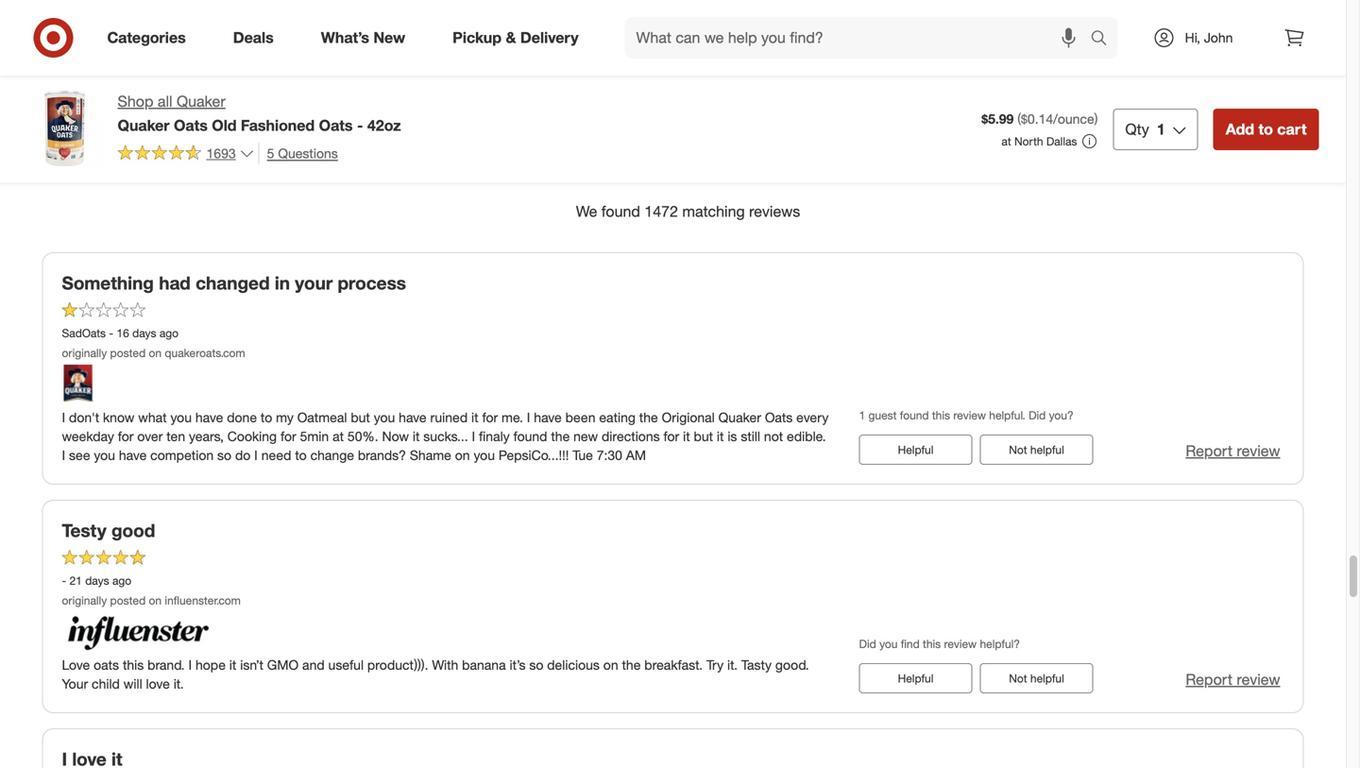 Task type: locate. For each thing, give the bounding box(es) containing it.
me.
[[502, 409, 523, 426]]

1 vertical spatial did
[[859, 637, 876, 651]]

helpful.
[[989, 408, 1026, 422]]

1 vertical spatial with
[[432, 657, 458, 673]]

2 horizontal spatial oats
[[765, 409, 793, 426]]

report review button
[[1186, 440, 1281, 462], [1186, 669, 1281, 691]]

-
[[357, 116, 363, 134], [109, 326, 113, 340], [62, 573, 66, 588]]

2 helpful from the top
[[898, 671, 934, 686]]

1 horizontal spatial so
[[529, 657, 544, 673]]

i right me.
[[527, 409, 530, 426]]

i left don't
[[62, 409, 65, 426]]

delivery
[[520, 28, 579, 47]]

not for testy good
[[1009, 671, 1027, 686]]

0 horizontal spatial oats
[[174, 116, 208, 134]]

with left banana
[[432, 657, 458, 673]]

i right "do"
[[254, 447, 258, 464]]

with inside love oats this brand. i hope it isn't gmo and useful product))). with banana it's so delicious on the breakfast. try it. tasty good. your child will love it.
[[432, 657, 458, 673]]

weekday
[[62, 428, 114, 445]]

0 horizontal spatial it.
[[174, 676, 184, 692]]

0 vertical spatial report review
[[1186, 442, 1281, 460]]

love
[[62, 657, 90, 673]]

1 vertical spatial report review button
[[1186, 669, 1281, 691]]

helpful
[[898, 443, 934, 457], [898, 671, 934, 686]]

to down 5min
[[295, 447, 307, 464]]

0 vertical spatial helpful
[[898, 443, 934, 457]]

find
[[901, 637, 920, 651]]

helpful button for something had changed in your process
[[859, 435, 973, 465]]

7:30
[[597, 447, 622, 464]]

the left new
[[551, 428, 570, 445]]

new
[[574, 428, 598, 445]]

write
[[635, 50, 663, 64]]

on down 'sadoats - 16 days ago'
[[149, 346, 162, 360]]

1 report from the top
[[1186, 442, 1233, 460]]

this right guest
[[932, 408, 950, 422]]

it. right try
[[727, 657, 738, 673]]

isn't
[[240, 657, 263, 673]]

found right guest
[[900, 408, 929, 422]]

helpful button
[[859, 435, 973, 465], [859, 663, 973, 694]]

this inside love oats this brand. i hope it isn't gmo and useful product))). with banana it's so delicious on the breakfast. try it. tasty good. your child will love it.
[[123, 657, 144, 673]]

posted down - 21 days ago
[[110, 593, 146, 607]]

2 vertical spatial this
[[123, 657, 144, 673]]

not helpful for testy good
[[1009, 671, 1064, 686]]

1
[[1157, 120, 1165, 138], [859, 408, 865, 422]]

found
[[602, 202, 640, 220], [900, 408, 929, 422], [513, 428, 547, 445]]

not helpful
[[1009, 443, 1064, 457], [1009, 671, 1064, 686]]

add to cart button
[[1214, 108, 1319, 150]]

not down 'helpful.'
[[1009, 443, 1027, 457]]

0 vertical spatial not helpful
[[1009, 443, 1064, 457]]

2 report review from the top
[[1186, 670, 1281, 689]]

1 horizontal spatial quaker
[[177, 92, 226, 111]]

quaker
[[177, 92, 226, 111], [118, 116, 170, 134], [719, 409, 761, 426]]

helpful for testy good
[[1031, 671, 1064, 686]]

you left find
[[880, 637, 898, 651]]

1 vertical spatial this
[[923, 637, 941, 651]]

2 helpful button from the top
[[859, 663, 973, 694]]

1 vertical spatial at
[[333, 428, 344, 445]]

but down origional
[[694, 428, 713, 445]]

helpful down find
[[898, 671, 934, 686]]

1 vertical spatial to
[[261, 409, 272, 426]]

days right 21
[[85, 573, 109, 588]]

it. right love
[[174, 676, 184, 692]]

the left breakfast.
[[622, 657, 641, 673]]

2 posted from the top
[[110, 593, 146, 607]]

0 vertical spatial -
[[357, 116, 363, 134]]

new
[[373, 28, 405, 47]]

1 not helpful from the top
[[1009, 443, 1064, 457]]

a
[[666, 50, 673, 64]]

0 horizontal spatial found
[[513, 428, 547, 445]]

oats up 'not'
[[765, 409, 793, 426]]

0 horizontal spatial so
[[217, 447, 232, 464]]

1 helpful from the top
[[898, 443, 934, 457]]

found inside the i don't know what you have done to my oatmeal but you have ruined it for me. i have been eating the origional quaker oats every weekday for over ten years, cooking for 5min at 50%. now it sucks... i finaly found the new directions for it but it is still not edible. i see you have competion so do i need to change brands? shame on you pepsico...!!! tue 7:30 am
[[513, 428, 547, 445]]

originally down 21
[[62, 593, 107, 607]]

1 horizontal spatial to
[[295, 447, 307, 464]]

for down my
[[281, 428, 296, 445]]

oats
[[174, 116, 208, 134], [319, 116, 353, 134], [765, 409, 793, 426]]

it left "isn't"
[[229, 657, 236, 673]]

(
[[1018, 111, 1021, 127]]

1 report review from the top
[[1186, 442, 1281, 460]]

1 vertical spatial report
[[1186, 670, 1233, 689]]

helpful down the 1 guest found this review helpful. did you?
[[898, 443, 934, 457]]

quaker down shop
[[118, 116, 170, 134]]

0 horizontal spatial at
[[333, 428, 344, 445]]

it right ruined
[[471, 409, 479, 426]]

hi, john
[[1185, 29, 1233, 46]]

see
[[69, 447, 90, 464]]

with up verified
[[1179, 117, 1209, 136]]

oats up 1693 link
[[174, 116, 208, 134]]

1 horizontal spatial 1
[[1157, 120, 1165, 138]]

found up the pepsico...!!!
[[513, 428, 547, 445]]

originally down 'sadoats'
[[62, 346, 107, 360]]

0 horizontal spatial with
[[432, 657, 458, 673]]

1 vertical spatial not helpful button
[[980, 663, 1093, 694]]

- 21 days ago
[[62, 573, 131, 588]]

0 horizontal spatial ago
[[112, 573, 131, 588]]

write a review
[[635, 50, 711, 64]]

shop all quaker quaker oats old fashioned oats - 42oz
[[118, 92, 401, 134]]

been
[[565, 409, 596, 426]]

0 vertical spatial ago
[[159, 326, 179, 340]]

- left 42oz
[[357, 116, 363, 134]]

1 horizontal spatial but
[[694, 428, 713, 445]]

1 horizontal spatial at
[[1002, 134, 1011, 148]]

banana
[[462, 657, 506, 673]]

on down sucks...
[[455, 447, 470, 464]]

1 up "verified purchases" option on the top
[[1157, 120, 1165, 138]]

on right delicious
[[603, 657, 618, 673]]

0 vertical spatial report review button
[[1186, 440, 1281, 462]]

to up purchases
[[1259, 120, 1273, 138]]

0 vertical spatial did
[[1029, 408, 1046, 422]]

not
[[1009, 443, 1027, 457], [1009, 671, 1027, 686]]

so left "do"
[[217, 447, 232, 464]]

your
[[62, 676, 88, 692]]

testy good
[[62, 520, 155, 541]]

this right find
[[923, 637, 941, 651]]

1 horizontal spatial it.
[[727, 657, 738, 673]]

2 horizontal spatial to
[[1259, 120, 1273, 138]]

useful
[[328, 657, 364, 673]]

at up the change
[[333, 428, 344, 445]]

0 horizontal spatial days
[[85, 573, 109, 588]]

sadoats - 16 days ago
[[62, 326, 179, 340]]

good.
[[776, 657, 809, 673]]

quaker up old
[[177, 92, 226, 111]]

need
[[261, 447, 291, 464]]

helpful for something had changed in your process
[[898, 443, 934, 457]]

change
[[310, 447, 354, 464]]

0 vertical spatial found
[[602, 202, 640, 220]]

edible.
[[787, 428, 826, 445]]

0 vertical spatial days
[[132, 326, 156, 340]]

have up years, on the left bottom
[[195, 409, 223, 426]]

ago up originally posted on quakeroats.com
[[159, 326, 179, 340]]

i left finaly
[[472, 428, 475, 445]]

pickup
[[453, 28, 502, 47]]

2 vertical spatial quaker
[[719, 409, 761, 426]]

1 posted from the top
[[110, 346, 146, 360]]

1 vertical spatial so
[[529, 657, 544, 673]]

1 vertical spatial posted
[[110, 593, 146, 607]]

2 not helpful from the top
[[1009, 671, 1064, 686]]

2 not from the top
[[1009, 671, 1027, 686]]

helpful button down find
[[859, 663, 973, 694]]

did left find
[[859, 637, 876, 651]]

&
[[506, 28, 516, 47]]

to
[[1259, 120, 1273, 138], [261, 409, 272, 426], [295, 447, 307, 464]]

so
[[217, 447, 232, 464], [529, 657, 544, 673]]

2 report from the top
[[1186, 670, 1233, 689]]

1 helpful button from the top
[[859, 435, 973, 465]]

1 not from the top
[[1009, 443, 1027, 457]]

1 vertical spatial found
[[900, 408, 929, 422]]

good
[[112, 520, 155, 541]]

- left 21
[[62, 573, 66, 588]]

the
[[639, 409, 658, 426], [551, 428, 570, 445], [622, 657, 641, 673]]

1 left guest
[[859, 408, 865, 422]]

days right 16
[[132, 326, 156, 340]]

1 vertical spatial ago
[[112, 573, 131, 588]]

1 vertical spatial originally
[[62, 593, 107, 607]]

0 horizontal spatial 1
[[859, 408, 865, 422]]

0 horizontal spatial but
[[351, 409, 370, 426]]

to inside 'button'
[[1259, 120, 1273, 138]]

you up ten
[[170, 409, 192, 426]]

0 horizontal spatial -
[[62, 573, 66, 588]]

not down helpful? in the bottom right of the page
[[1009, 671, 1027, 686]]

0 vertical spatial at
[[1002, 134, 1011, 148]]

report review button for testy good
[[1186, 669, 1281, 691]]

2 vertical spatial found
[[513, 428, 547, 445]]

5 questions link
[[259, 143, 338, 164]]

0 horizontal spatial to
[[261, 409, 272, 426]]

1 vertical spatial days
[[85, 573, 109, 588]]

at left north
[[1002, 134, 1011, 148]]

what's
[[321, 28, 369, 47]]

0 horizontal spatial quaker
[[118, 116, 170, 134]]

2 not helpful button from the top
[[980, 663, 1093, 694]]

you down finaly
[[474, 447, 495, 464]]

image of quaker oats old fashioned oats - 42oz image
[[27, 91, 102, 166]]

- left 16
[[109, 326, 113, 340]]

what's new link
[[305, 17, 429, 59]]

1 vertical spatial helpful button
[[859, 663, 973, 694]]

at
[[1002, 134, 1011, 148], [333, 428, 344, 445]]

this
[[932, 408, 950, 422], [923, 637, 941, 651], [123, 657, 144, 673]]

my
[[276, 409, 294, 426]]

we
[[576, 202, 597, 220]]

not helpful button down you?
[[980, 435, 1093, 465]]

on inside the i don't know what you have done to my oatmeal but you have ruined it for me. i have been eating the origional quaker oats every weekday for over ten years, cooking for 5min at 50%. now it sucks... i finaly found the new directions for it but it is still not edible. i see you have competion so do i need to change brands? shame on you pepsico...!!! tue 7:30 am
[[455, 447, 470, 464]]

pickup & delivery link
[[437, 17, 602, 59]]

0 horizontal spatial did
[[859, 637, 876, 651]]

report for something had changed in your process
[[1186, 442, 1233, 460]]

1 vertical spatial report review
[[1186, 670, 1281, 689]]

verified purchases
[[1179, 143, 1304, 161]]

2 horizontal spatial -
[[357, 116, 363, 134]]

1 horizontal spatial -
[[109, 326, 113, 340]]

i
[[62, 409, 65, 426], [527, 409, 530, 426], [472, 428, 475, 445], [62, 447, 65, 464], [254, 447, 258, 464], [188, 657, 192, 673]]

not helpful for something had changed in your process
[[1009, 443, 1064, 457]]

2 vertical spatial the
[[622, 657, 641, 673]]

1 vertical spatial helpful
[[898, 671, 934, 686]]

report review for testy good
[[1186, 670, 1281, 689]]

not helpful down helpful? in the bottom right of the page
[[1009, 671, 1064, 686]]

but up 50%.
[[351, 409, 370, 426]]

not helpful down you?
[[1009, 443, 1064, 457]]

testy
[[62, 520, 107, 541]]

0 vertical spatial originally
[[62, 346, 107, 360]]

2 originally from the top
[[62, 593, 107, 607]]

ago up originally posted on influenster.com
[[112, 573, 131, 588]]

1 vertical spatial not helpful
[[1009, 671, 1064, 686]]

so right it's
[[529, 657, 544, 673]]

cooking
[[227, 428, 277, 445]]

report review for something had changed in your process
[[1186, 442, 1281, 460]]

not helpful button down helpful? in the bottom right of the page
[[980, 663, 1093, 694]]

originally for something
[[62, 346, 107, 360]]

oatmeal
[[297, 409, 347, 426]]

so inside the i don't know what you have done to my oatmeal but you have ruined it for me. i have been eating the origional quaker oats every weekday for over ten years, cooking for 5min at 50%. now it sucks... i finaly found the new directions for it but it is still not edible. i see you have competion so do i need to change brands? shame on you pepsico...!!! tue 7:30 am
[[217, 447, 232, 464]]

what
[[138, 409, 167, 426]]

helpful button down guest
[[859, 435, 973, 465]]

0 vertical spatial 1
[[1157, 120, 1165, 138]]

i left see
[[62, 447, 65, 464]]

the up directions
[[639, 409, 658, 426]]

oats up questions
[[319, 116, 353, 134]]

0 vertical spatial helpful button
[[859, 435, 973, 465]]

1 vertical spatial helpful
[[1031, 671, 1064, 686]]

did left you?
[[1029, 408, 1046, 422]]

1 vertical spatial not
[[1009, 671, 1027, 686]]

posted
[[110, 346, 146, 360], [110, 593, 146, 607]]

0 vertical spatial this
[[932, 408, 950, 422]]

will
[[124, 676, 142, 692]]

2 vertical spatial to
[[295, 447, 307, 464]]

found right we
[[602, 202, 640, 220]]

2 vertical spatial -
[[62, 573, 66, 588]]

1 report review button from the top
[[1186, 440, 1281, 462]]

so inside love oats this brand. i hope it isn't gmo and useful product))). with banana it's so delicious on the breakfast. try it. tasty good. your child will love it.
[[529, 657, 544, 673]]

0 vertical spatial so
[[217, 447, 232, 464]]

posted for testy
[[110, 593, 146, 607]]

1 originally from the top
[[62, 346, 107, 360]]

this up will
[[123, 657, 144, 673]]

0 vertical spatial not
[[1009, 443, 1027, 457]]

0 vertical spatial not helpful button
[[980, 435, 1093, 465]]

originally for testy
[[62, 593, 107, 607]]

0 vertical spatial helpful
[[1031, 443, 1064, 457]]

ten
[[166, 428, 185, 445]]

years,
[[189, 428, 224, 445]]

0 vertical spatial posted
[[110, 346, 146, 360]]

1 not helpful button from the top
[[980, 435, 1093, 465]]

for down know
[[118, 428, 134, 445]]

do
[[235, 447, 251, 464]]

2 horizontal spatial quaker
[[719, 409, 761, 426]]

over
[[137, 428, 163, 445]]

not helpful button for something had changed in your process
[[980, 435, 1093, 465]]

0 vertical spatial report
[[1186, 442, 1233, 460]]

i left hope
[[188, 657, 192, 673]]

0 vertical spatial with
[[1179, 117, 1209, 136]]

qty
[[1126, 120, 1149, 138]]

review
[[676, 50, 711, 64], [953, 408, 986, 422], [1237, 442, 1281, 460], [944, 637, 977, 651], [1237, 670, 1281, 689]]

posted down 16
[[110, 346, 146, 360]]

2 helpful from the top
[[1031, 671, 1064, 686]]

john
[[1204, 29, 1233, 46]]

2 report review button from the top
[[1186, 669, 1281, 691]]

quaker up is
[[719, 409, 761, 426]]

0 vertical spatial quaker
[[177, 92, 226, 111]]

ago
[[159, 326, 179, 340], [112, 573, 131, 588]]

Verified purchases checkbox
[[1153, 143, 1172, 161]]

1 horizontal spatial found
[[602, 202, 640, 220]]

1 helpful from the top
[[1031, 443, 1064, 457]]

1 vertical spatial but
[[694, 428, 713, 445]]

to left my
[[261, 409, 272, 426]]

0 vertical spatial to
[[1259, 120, 1273, 138]]



Task type: describe. For each thing, give the bounding box(es) containing it.
hope
[[196, 657, 226, 673]]

what's new
[[321, 28, 405, 47]]

helpful button for testy good
[[859, 663, 973, 694]]

helpful for something had changed in your process
[[1031, 443, 1064, 457]]

sucks...
[[423, 428, 468, 445]]

had
[[159, 272, 191, 294]]

for down origional
[[664, 428, 679, 445]]

1 vertical spatial 1
[[859, 408, 865, 422]]

/ounce
[[1053, 111, 1095, 127]]

add to cart
[[1226, 120, 1307, 138]]

1 horizontal spatial with
[[1179, 117, 1209, 136]]

search button
[[1082, 17, 1128, 62]]

hi,
[[1185, 29, 1201, 46]]

quakeroats.com
[[165, 346, 245, 360]]

$5.99 ( $0.14 /ounce )
[[982, 111, 1098, 127]]

have up now
[[399, 409, 427, 426]]

in
[[275, 272, 290, 294]]

1693
[[206, 145, 236, 161]]

1 vertical spatial it.
[[174, 676, 184, 692]]

oats inside the i don't know what you have done to my oatmeal but you have ruined it for me. i have been eating the origional quaker oats every weekday for over ten years, cooking for 5min at 50%. now it sucks... i finaly found the new directions for it but it is still not edible. i see you have competion so do i need to change brands? shame on you pepsico...!!! tue 7:30 am
[[765, 409, 793, 426]]

fashioned
[[241, 116, 315, 134]]

not for something had changed in your process
[[1009, 443, 1027, 457]]

it inside love oats this brand. i hope it isn't gmo and useful product))). with banana it's so delicious on the breakfast. try it. tasty good. your child will love it.
[[229, 657, 236, 673]]

origional
[[662, 409, 715, 426]]

brand.
[[147, 657, 185, 673]]

finaly
[[479, 428, 510, 445]]

1 horizontal spatial ago
[[159, 326, 179, 340]]

)
[[1095, 111, 1098, 127]]

for up finaly
[[482, 409, 498, 426]]

breakfast.
[[645, 657, 703, 673]]

sadoats
[[62, 326, 106, 340]]

influenster.com
[[165, 593, 241, 607]]

it left is
[[717, 428, 724, 445]]

you right see
[[94, 447, 115, 464]]

0 vertical spatial but
[[351, 409, 370, 426]]

all
[[158, 92, 172, 111]]

child
[[92, 676, 120, 692]]

deals link
[[217, 17, 297, 59]]

am
[[626, 447, 646, 464]]

pickup & delivery
[[453, 28, 579, 47]]

on inside love oats this brand. i hope it isn't gmo and useful product))). with banana it's so delicious on the breakfast. try it. tasty good. your child will love it.
[[603, 657, 618, 673]]

What can we help you find? suggestions appear below search field
[[625, 17, 1095, 59]]

shame
[[410, 447, 451, 464]]

verified
[[1179, 143, 1230, 161]]

photos
[[1213, 117, 1260, 136]]

i inside love oats this brand. i hope it isn't gmo and useful product))). with banana it's so delicious on the breakfast. try it. tasty good. your child will love it.
[[188, 657, 192, 673]]

purchases
[[1234, 143, 1304, 161]]

categories link
[[91, 17, 209, 59]]

originally posted on quakeroats.com
[[62, 346, 245, 360]]

not helpful button for testy good
[[980, 663, 1093, 694]]

it's
[[510, 657, 526, 673]]

ruined
[[430, 409, 468, 426]]

tue
[[573, 447, 593, 464]]

1 vertical spatial quaker
[[118, 116, 170, 134]]

competion
[[150, 447, 214, 464]]

process
[[338, 272, 406, 294]]

shop
[[118, 92, 153, 111]]

changed
[[196, 272, 270, 294]]

questions
[[278, 145, 338, 161]]

this for testy good
[[923, 637, 941, 651]]

now
[[382, 428, 409, 445]]

2 horizontal spatial found
[[900, 408, 929, 422]]

on left influenster.com
[[149, 593, 162, 607]]

have left been
[[534, 409, 562, 426]]

not
[[764, 428, 783, 445]]

5 questions
[[267, 145, 338, 161]]

1 guest found this review helpful. did you?
[[859, 408, 1074, 422]]

this for something had changed in your process
[[932, 408, 950, 422]]

did you find this review helpful?
[[859, 637, 1020, 651]]

5
[[267, 145, 274, 161]]

tasty
[[741, 657, 772, 673]]

every
[[797, 409, 829, 426]]

16
[[117, 326, 129, 340]]

posted for something
[[110, 346, 146, 360]]

$5.99
[[982, 111, 1014, 127]]

report for testy good
[[1186, 670, 1233, 689]]

you up now
[[374, 409, 395, 426]]

- inside the shop all quaker quaker oats old fashioned oats - 42oz
[[357, 116, 363, 134]]

something
[[62, 272, 154, 294]]

helpful for testy good
[[898, 671, 934, 686]]

have down over
[[119, 447, 147, 464]]

add
[[1226, 120, 1255, 138]]

With photos checkbox
[[1153, 117, 1172, 136]]

and
[[302, 657, 325, 673]]

it right now
[[413, 428, 420, 445]]

reviews
[[749, 202, 800, 220]]

old
[[212, 116, 237, 134]]

1472
[[645, 202, 678, 220]]

the inside love oats this brand. i hope it isn't gmo and useful product))). with banana it's so delicious on the breakfast. try it. tasty good. your child will love it.
[[622, 657, 641, 673]]

your
[[295, 272, 333, 294]]

done
[[227, 409, 257, 426]]

helpful?
[[980, 637, 1020, 651]]

1 horizontal spatial days
[[132, 326, 156, 340]]

1693 link
[[118, 143, 255, 166]]

search
[[1082, 30, 1128, 49]]

1 vertical spatial the
[[551, 428, 570, 445]]

0 vertical spatial the
[[639, 409, 658, 426]]

at north dallas
[[1002, 134, 1077, 148]]

quaker inside the i don't know what you have done to my oatmeal but you have ruined it for me. i have been eating the origional quaker oats every weekday for over ten years, cooking for 5min at 50%. now it sucks... i finaly found the new directions for it but it is still not edible. i see you have competion so do i need to change brands? shame on you pepsico...!!! tue 7:30 am
[[719, 409, 761, 426]]

1 horizontal spatial did
[[1029, 408, 1046, 422]]

still
[[741, 428, 760, 445]]

report review button for something had changed in your process
[[1186, 440, 1281, 462]]

21
[[69, 573, 82, 588]]

try
[[707, 657, 724, 673]]

1 vertical spatial -
[[109, 326, 113, 340]]

it down origional
[[683, 428, 690, 445]]

at inside the i don't know what you have done to my oatmeal but you have ruined it for me. i have been eating the origional quaker oats every weekday for over ten years, cooking for 5min at 50%. now it sucks... i finaly found the new directions for it but it is still not edible. i see you have competion so do i need to change brands? shame on you pepsico...!!! tue 7:30 am
[[333, 428, 344, 445]]

matching
[[682, 202, 745, 220]]

product))).
[[367, 657, 428, 673]]

$0.14
[[1021, 111, 1053, 127]]

know
[[103, 409, 134, 426]]

0 vertical spatial it.
[[727, 657, 738, 673]]

i don't know what you have done to my oatmeal but you have ruined it for me. i have been eating the origional quaker oats every weekday for over ten years, cooking for 5min at 50%. now it sucks... i finaly found the new directions for it but it is still not edible. i see you have competion so do i need to change brands? shame on you pepsico...!!! tue 7:30 am
[[62, 409, 829, 464]]

1 horizontal spatial oats
[[319, 116, 353, 134]]

don't
[[69, 409, 99, 426]]



Task type: vqa. For each thing, say whether or not it's contained in the screenshot.
4th the 24oz
no



